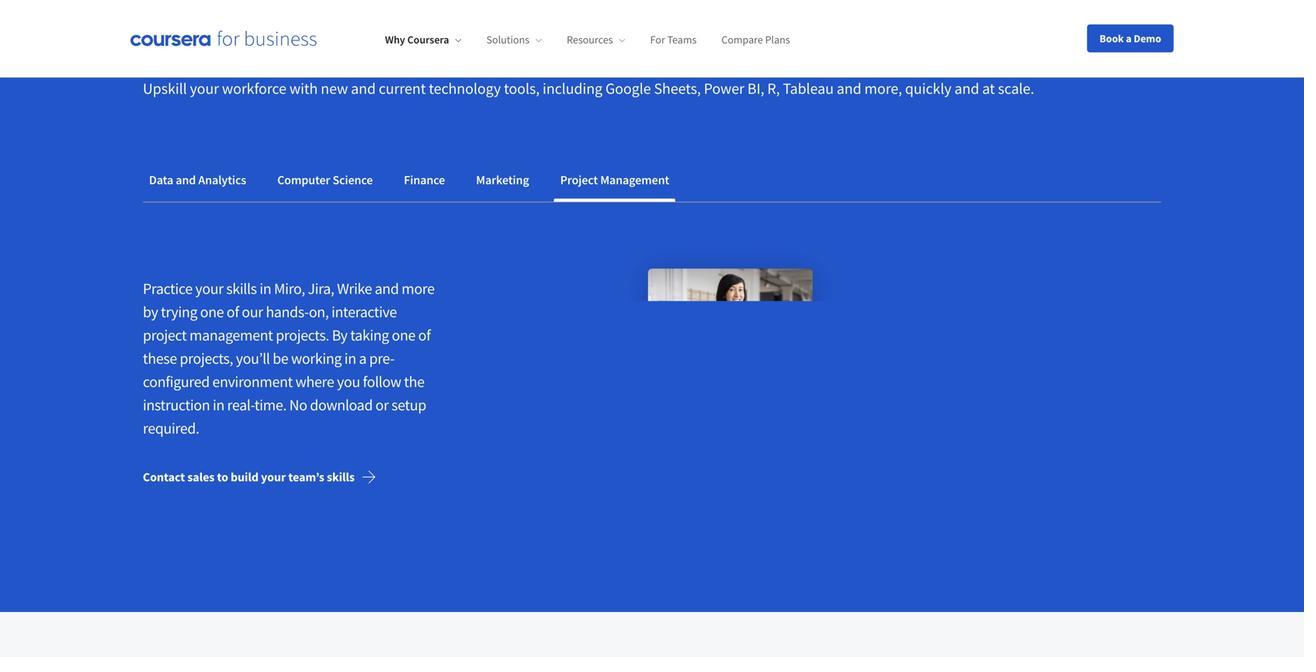 Task type: locate. For each thing, give the bounding box(es) containing it.
interactive
[[332, 303, 397, 322]]

r,
[[768, 79, 780, 98]]

why
[[385, 33, 405, 47]]

1 horizontal spatial of
[[418, 326, 431, 345]]

your for upskill
[[190, 79, 219, 98]]

coursera
[[407, 33, 449, 47]]

no
[[289, 396, 307, 415]]

where
[[296, 373, 334, 392]]

0 horizontal spatial one
[[200, 303, 224, 322]]

in up the 'you'
[[345, 349, 356, 369]]

1 vertical spatial your
[[195, 279, 224, 299]]

trying
[[161, 303, 197, 322]]

skills
[[433, 17, 507, 60], [226, 279, 257, 299], [327, 470, 355, 486]]

book
[[1100, 31, 1124, 45]]

0 horizontal spatial of
[[227, 303, 239, 322]]

practice your skills in miro, jira, wrike and more by trying one of our hands-on, interactive project management projects. by taking one of these projects, you'll be working in a pre- configured environment where you follow the instruction in real-time. no download or setup required.
[[143, 279, 435, 439]]

wrike
[[337, 279, 372, 299]]

a right book
[[1126, 31, 1132, 45]]

0 vertical spatial of
[[227, 303, 239, 322]]

equip learners with skills in 1,000+ tools
[[143, 17, 725, 60]]

and left more
[[375, 279, 399, 299]]

marketing button
[[470, 162, 536, 199]]

and
[[351, 79, 376, 98], [837, 79, 862, 98], [955, 79, 980, 98], [176, 173, 196, 188], [375, 279, 399, 299]]

and right data
[[176, 173, 196, 188]]

in
[[514, 17, 542, 60], [260, 279, 271, 299], [345, 349, 356, 369], [213, 396, 224, 415]]

1 horizontal spatial with
[[360, 17, 426, 60]]

why coursera
[[385, 33, 449, 47]]

in left miro,
[[260, 279, 271, 299]]

in up tools,
[[514, 17, 542, 60]]

configured
[[143, 373, 210, 392]]

one
[[200, 303, 224, 322], [392, 326, 416, 345]]

including
[[543, 79, 603, 98]]

one up management
[[200, 303, 224, 322]]

sheets,
[[654, 79, 701, 98]]

teams
[[668, 33, 697, 47]]

1 horizontal spatial one
[[392, 326, 416, 345]]

the
[[404, 373, 425, 392]]

and inside button
[[176, 173, 196, 188]]

power
[[704, 79, 745, 98]]

setup
[[392, 396, 426, 415]]

computer science button
[[271, 162, 379, 199]]

your right upskill
[[190, 79, 219, 98]]

2 horizontal spatial skills
[[433, 17, 507, 60]]

skills inside practice your skills in miro, jira, wrike and more by trying one of our hands-on, interactive project management projects. by taking one of these projects, you'll be working in a pre- configured environment where you follow the instruction in real-time. no download or setup required.
[[226, 279, 257, 299]]

of
[[227, 303, 239, 322], [418, 326, 431, 345]]

data and analytics
[[149, 173, 246, 188]]

your inside practice your skills in miro, jira, wrike and more by trying one of our hands-on, interactive project management projects. by taking one of these projects, you'll be working in a pre- configured environment where you follow the instruction in real-time. no download or setup required.
[[195, 279, 224, 299]]

project management button
[[554, 162, 676, 199]]

compare plans link
[[722, 33, 790, 47]]

current
[[379, 79, 426, 98]]

you'll
[[236, 349, 270, 369]]

0 horizontal spatial with
[[290, 79, 318, 98]]

at
[[983, 79, 995, 98]]

more
[[402, 279, 435, 299]]

project
[[143, 326, 187, 345]]

and left more,
[[837, 79, 862, 98]]

a
[[1126, 31, 1132, 45], [359, 349, 367, 369]]

jira,
[[308, 279, 334, 299]]

one up pre-
[[392, 326, 416, 345]]

a left pre-
[[359, 349, 367, 369]]

sales
[[187, 470, 215, 486]]

1 vertical spatial of
[[418, 326, 431, 345]]

0 horizontal spatial a
[[359, 349, 367, 369]]

a inside button
[[1126, 31, 1132, 45]]

1 horizontal spatial a
[[1126, 31, 1132, 45]]

1 vertical spatial with
[[290, 79, 318, 98]]

0 vertical spatial your
[[190, 79, 219, 98]]

solutions
[[487, 33, 530, 47]]

and right new
[[351, 79, 376, 98]]

for teams link
[[650, 33, 697, 47]]

management
[[601, 173, 670, 188]]

google
[[606, 79, 651, 98]]

of left our
[[227, 303, 239, 322]]

with
[[360, 17, 426, 60], [290, 79, 318, 98]]

your
[[190, 79, 219, 98], [195, 279, 224, 299], [261, 470, 286, 486]]

2 vertical spatial skills
[[327, 470, 355, 486]]

bi,
[[748, 79, 765, 98]]

1 horizontal spatial skills
[[327, 470, 355, 486]]

tools,
[[504, 79, 540, 98]]

workforce
[[222, 79, 286, 98]]

a inside practice your skills in miro, jira, wrike and more by trying one of our hands-on, interactive project management projects. by taking one of these projects, you'll be working in a pre- configured environment where you follow the instruction in real-time. no download or setup required.
[[359, 349, 367, 369]]

working
[[291, 349, 342, 369]]

1 vertical spatial a
[[359, 349, 367, 369]]

1,000+
[[548, 17, 645, 60]]

compare
[[722, 33, 763, 47]]

1 vertical spatial skills
[[226, 279, 257, 299]]

your up trying
[[195, 279, 224, 299]]

1 vertical spatial one
[[392, 326, 416, 345]]

coursera for business image
[[130, 31, 317, 46]]

resources
[[567, 33, 613, 47]]

projects,
[[180, 349, 233, 369]]

contact sales to build your team's skills
[[143, 470, 355, 486]]

0 vertical spatial one
[[200, 303, 224, 322]]

team's
[[288, 470, 325, 486]]

0 vertical spatial a
[[1126, 31, 1132, 45]]

in left "real-"
[[213, 396, 224, 415]]

our
[[242, 303, 263, 322]]

your right build
[[261, 470, 286, 486]]

0 horizontal spatial skills
[[226, 279, 257, 299]]

of down more
[[418, 326, 431, 345]]

2 vertical spatial your
[[261, 470, 286, 486]]

finance button
[[398, 162, 451, 199]]



Task type: describe. For each thing, give the bounding box(es) containing it.
book a demo
[[1100, 31, 1162, 45]]

scale.
[[998, 79, 1035, 98]]

build
[[231, 470, 259, 486]]

plans
[[765, 33, 790, 47]]

to
[[217, 470, 228, 486]]

contact
[[143, 470, 185, 486]]

for
[[650, 33, 665, 47]]

book a demo button
[[1088, 24, 1174, 52]]

data and analytics button
[[143, 162, 253, 199]]

more,
[[865, 79, 903, 98]]

practice
[[143, 279, 192, 299]]

for teams
[[650, 33, 697, 47]]

taking
[[350, 326, 389, 345]]

quickly
[[906, 79, 952, 98]]

technology
[[429, 79, 501, 98]]

hands-
[[266, 303, 309, 322]]

analytics
[[198, 173, 246, 188]]

solutions link
[[487, 33, 542, 47]]

you
[[337, 373, 360, 392]]

new
[[321, 79, 348, 98]]

project management
[[560, 173, 670, 188]]

by
[[332, 326, 348, 345]]

content tabs tab list
[[143, 162, 1162, 202]]

environment
[[212, 373, 293, 392]]

instruction
[[143, 396, 210, 415]]

computer science
[[277, 173, 373, 188]]

these
[[143, 349, 177, 369]]

and left at
[[955, 79, 980, 98]]

project management course image image
[[518, 240, 1124, 551]]

and inside practice your skills in miro, jira, wrike and more by trying one of our hands-on, interactive project management projects. by taking one of these projects, you'll be working in a pre- configured environment where you follow the instruction in real-time. no download or setup required.
[[375, 279, 399, 299]]

finance
[[404, 173, 445, 188]]

0 vertical spatial skills
[[433, 17, 507, 60]]

why coursera link
[[385, 33, 462, 47]]

tableau
[[783, 79, 834, 98]]

follow
[[363, 373, 401, 392]]

equip
[[143, 17, 227, 60]]

download
[[310, 396, 373, 415]]

science
[[333, 173, 373, 188]]

tools
[[652, 17, 725, 60]]

data
[[149, 173, 173, 188]]

project
[[560, 173, 598, 188]]

projects.
[[276, 326, 329, 345]]

real-
[[227, 396, 255, 415]]

upskill
[[143, 79, 187, 98]]

compare plans
[[722, 33, 790, 47]]

learners
[[234, 17, 353, 60]]

required.
[[143, 419, 199, 439]]

contact sales to build your team's skills link
[[143, 459, 389, 496]]

computer
[[277, 173, 330, 188]]

demo
[[1134, 31, 1162, 45]]

your for practice
[[195, 279, 224, 299]]

marketing
[[476, 173, 529, 188]]

by
[[143, 303, 158, 322]]

on,
[[309, 303, 329, 322]]

or
[[376, 396, 389, 415]]

management
[[189, 326, 273, 345]]

miro,
[[274, 279, 305, 299]]

resources link
[[567, 33, 626, 47]]

skills inside contact sales to build your team's skills link
[[327, 470, 355, 486]]

pre-
[[369, 349, 395, 369]]

0 vertical spatial with
[[360, 17, 426, 60]]

time.
[[255, 396, 287, 415]]

upskill your workforce with new and current technology tools, including google sheets, power bi, r, tableau and more, quickly and at scale.
[[143, 79, 1035, 98]]

be
[[273, 349, 288, 369]]



Task type: vqa. For each thing, say whether or not it's contained in the screenshot.
FAQ link
no



